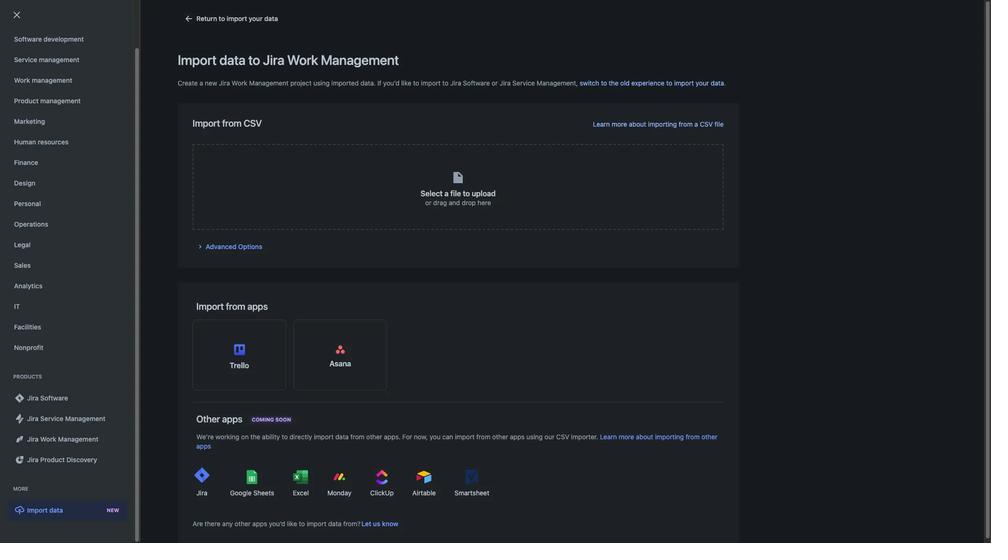 Task type: locate. For each thing, give the bounding box(es) containing it.
jira work management image
[[38, 161, 91, 166], [38, 161, 91, 166], [117, 161, 170, 166], [117, 161, 170, 166], [14, 434, 25, 445]]

personal button
[[8, 194, 127, 213]]

jira software image down products
[[14, 393, 25, 404]]

advanced
[[206, 243, 236, 251]]

smartsheet
[[455, 489, 489, 497]]

0 vertical spatial product
[[14, 97, 39, 105]]

old
[[620, 79, 630, 87]]

1 horizontal spatial the
[[609, 79, 619, 87]]

1 horizontal spatial jira work management
[[138, 208, 199, 215]]

import data to jira work management
[[178, 52, 399, 68]]

software
[[14, 35, 42, 43], [463, 79, 490, 87], [40, 394, 68, 402]]

0 vertical spatial service
[[14, 56, 37, 64]]

0 vertical spatial your
[[249, 14, 263, 22]]

0 horizontal spatial jira software image
[[14, 393, 25, 404]]

project management
[[115, 150, 172, 157]]

facilities button
[[8, 318, 127, 337]]

more inside learn more about importing from other apps
[[619, 433, 634, 441]]

import
[[227, 14, 247, 22], [421, 79, 441, 87], [674, 79, 694, 87], [314, 433, 334, 441], [455, 433, 475, 441], [307, 520, 326, 528]]

1 vertical spatial about
[[636, 433, 653, 441]]

management up the recommended
[[39, 56, 79, 64]]

0 vertical spatial for
[[33, 14, 42, 22]]

jira software image inside button
[[14, 393, 25, 404]]

service management button
[[8, 50, 127, 69]]

to
[[219, 14, 225, 22], [248, 52, 260, 68], [413, 79, 419, 87], [442, 79, 448, 87], [601, 79, 607, 87], [666, 79, 672, 87], [463, 189, 470, 198], [282, 433, 288, 441], [299, 520, 305, 528]]

0 vertical spatial about
[[629, 120, 646, 128]]

work
[[287, 52, 318, 68], [14, 76, 30, 84], [232, 79, 247, 87], [150, 208, 163, 215], [40, 435, 56, 443]]

you'd right if
[[383, 79, 399, 87]]

your
[[249, 14, 263, 22], [696, 79, 709, 87]]

management inside button
[[40, 97, 81, 105]]

for
[[33, 14, 42, 22], [131, 74, 140, 83]]

1 horizontal spatial a
[[444, 189, 449, 198]]

management down campaign
[[284, 153, 320, 160]]

1 vertical spatial jira software image
[[193, 466, 211, 485]]

service down jira software
[[40, 415, 63, 423]]

new
[[205, 79, 217, 87]]

to up drop
[[463, 189, 470, 198]]

to right experience
[[666, 79, 672, 87]]

0 vertical spatial jira work management
[[138, 208, 199, 215]]

there
[[205, 520, 220, 528]]

0 vertical spatial a
[[199, 79, 203, 87]]

imported
[[331, 79, 359, 87]]

jira software image inside button
[[14, 393, 25, 404]]

for left teams
[[131, 74, 140, 83]]

using left our at the right
[[526, 433, 543, 441]]

smartsheet image
[[464, 470, 479, 485]]

management for work management
[[32, 76, 72, 84]]

the right on
[[250, 433, 260, 441]]

None text field
[[20, 205, 111, 218]]

jira product discovery image
[[14, 454, 25, 466]]

1 vertical spatial product
[[40, 456, 65, 464]]

you
[[43, 14, 54, 22], [430, 433, 441, 441]]

software up jira service management
[[40, 394, 68, 402]]

about inside learn more about importing from other apps
[[636, 433, 653, 441]]

learn for learn more about importing from other apps
[[600, 433, 617, 441]]

0 vertical spatial jira software image
[[14, 393, 25, 404]]

switch
[[580, 79, 599, 87]]

excel image
[[293, 470, 308, 485]]

software development
[[14, 35, 84, 43]]

star gifting suite image
[[27, 251, 38, 262]]

0 horizontal spatial your
[[249, 14, 263, 22]]

like left create
[[166, 74, 178, 83]]

clickup image
[[374, 470, 389, 485]]

learn more about importing from other apps
[[196, 433, 717, 450]]

product up marketing
[[14, 97, 39, 105]]

0 horizontal spatial you
[[43, 14, 54, 22]]

are
[[193, 520, 203, 528]]

0 horizontal spatial product
[[14, 97, 39, 105]]

project management button
[[106, 93, 181, 174]]

a inside select a file to upload or drag and drop here
[[444, 189, 449, 198]]

resources
[[38, 138, 68, 146]]

jira work management
[[138, 208, 199, 215], [27, 435, 98, 443]]

new
[[107, 507, 119, 513]]

for right made
[[33, 14, 42, 22]]

clickup
[[370, 489, 394, 497]]

drag
[[433, 199, 447, 207]]

project
[[115, 150, 135, 157]]

1 horizontal spatial service
[[40, 415, 63, 423]]

made
[[14, 14, 31, 22]]

0 vertical spatial importing
[[648, 120, 677, 128]]

0 horizontal spatial jira work management
[[27, 435, 98, 443]]

human resources button
[[8, 133, 127, 151]]

like down excel
[[287, 520, 297, 528]]

about for other
[[636, 433, 653, 441]]

or inside select a file to upload or drag and drop here
[[425, 199, 431, 207]]

to up last
[[442, 79, 448, 87]]

templates
[[94, 74, 129, 83]]

to right return
[[219, 14, 225, 22]]

1 vertical spatial jira software image
[[193, 466, 211, 485]]

1 vertical spatial you'd
[[269, 520, 285, 528]]

product inside button
[[14, 97, 39, 105]]

1 vertical spatial for
[[131, 74, 140, 83]]

2 vertical spatial a
[[444, 189, 449, 198]]

0 horizontal spatial for
[[33, 14, 42, 22]]

1 vertical spatial the
[[250, 433, 260, 441]]

work inside "button"
[[14, 76, 30, 84]]

data
[[264, 14, 278, 22], [219, 52, 246, 68], [711, 79, 724, 87], [335, 433, 349, 441], [49, 506, 63, 514], [328, 520, 342, 528]]

0 vertical spatial you'd
[[383, 79, 399, 87]]

importing inside learn more about importing from other apps
[[655, 433, 684, 441]]

from
[[222, 118, 242, 129], [679, 120, 693, 128], [226, 301, 245, 312], [350, 433, 364, 441], [476, 433, 490, 441], [686, 433, 700, 441]]

1 vertical spatial file
[[450, 189, 461, 198]]

we're working on the ability to directly import data from other apps. for now, you can import from other apps using our csv importer.
[[196, 433, 600, 441]]

jira software image down products
[[14, 393, 25, 404]]

campaign management button
[[264, 93, 339, 174]]

2 vertical spatial service
[[40, 415, 63, 423]]

about inside learn more about importing from a csv file link
[[629, 120, 646, 128]]

2 horizontal spatial a
[[695, 120, 698, 128]]

data inside the return to import your data button
[[264, 14, 278, 22]]

import for import from csv
[[193, 118, 220, 129]]

1 horizontal spatial product
[[40, 456, 65, 464]]

1 vertical spatial service
[[512, 79, 535, 87]]

0 horizontal spatial csv
[[244, 118, 262, 129]]

import right directly
[[314, 433, 334, 441]]

0 horizontal spatial jira software image
[[14, 393, 25, 404]]

jira software image for jira
[[193, 466, 211, 485]]

previous image
[[21, 303, 32, 315]]

created
[[455, 102, 480, 108]]

0 horizontal spatial service
[[14, 56, 37, 64]]

more inside learn more about importing from a csv file link
[[612, 120, 627, 128]]

jira
[[263, 52, 284, 68], [219, 79, 230, 87], [450, 79, 461, 87], [500, 79, 511, 87], [138, 208, 148, 215], [27, 394, 39, 402], [27, 415, 39, 423], [27, 435, 39, 443], [27, 456, 39, 464], [196, 489, 207, 497]]

jira software image down we're
[[193, 466, 211, 485]]

0 horizontal spatial the
[[250, 433, 260, 441]]

more right importer.
[[619, 433, 634, 441]]

management,
[[537, 79, 578, 87]]

service down "projects"
[[14, 56, 37, 64]]

jira software image down we're
[[193, 466, 211, 485]]

learn for learn more about importing from a csv file
[[593, 120, 610, 128]]

0 vertical spatial you
[[43, 14, 54, 22]]

any
[[222, 520, 233, 528]]

learn more about importing from a csv file link
[[593, 120, 724, 129]]

management for service management
[[39, 56, 79, 64]]

marketing button
[[8, 112, 127, 131]]

trello image
[[230, 340, 249, 359]]

1 vertical spatial your
[[696, 79, 709, 87]]

1 vertical spatial a
[[695, 120, 698, 128]]

management inside button
[[136, 150, 172, 157]]

import from apps
[[196, 301, 268, 312]]

0 horizontal spatial file
[[450, 189, 461, 198]]

select a file to upload or drag and drop here
[[421, 189, 496, 207]]

file
[[715, 120, 724, 128], [450, 189, 461, 198]]

software up created
[[463, 79, 490, 87]]

1 horizontal spatial jira software image
[[193, 466, 211, 485]]

0 vertical spatial the
[[609, 79, 619, 87]]

0 vertical spatial learn
[[593, 120, 610, 128]]

service left management,
[[512, 79, 535, 87]]

0 horizontal spatial you'd
[[269, 520, 285, 528]]

airtable image
[[417, 470, 432, 485]]

1 horizontal spatial your
[[696, 79, 709, 87]]

more
[[612, 120, 627, 128], [619, 433, 634, 441]]

learn down switch
[[593, 120, 610, 128]]

jira work management button
[[8, 430, 127, 449]]

management right project
[[136, 150, 172, 157]]

importing for other
[[655, 433, 684, 441]]

jira service management button
[[8, 410, 127, 428]]

development
[[44, 35, 84, 43]]

you'd down sheets
[[269, 520, 285, 528]]

design button
[[8, 174, 127, 193]]

using right project on the top of page
[[313, 79, 330, 87]]

monday image
[[332, 470, 347, 485]]

1 horizontal spatial csv
[[556, 433, 569, 441]]

0 vertical spatial jira software image
[[14, 393, 25, 404]]

1 vertical spatial you
[[430, 433, 441, 441]]

management up "product management"
[[32, 76, 72, 84]]

a for upload
[[444, 189, 449, 198]]

1 vertical spatial more
[[619, 433, 634, 441]]

sheets
[[253, 489, 274, 497]]

like right if
[[401, 79, 411, 87]]

1 vertical spatial importing
[[655, 433, 684, 441]]

management down work management "button"
[[40, 97, 81, 105]]

1 vertical spatial using
[[526, 433, 543, 441]]

know
[[382, 520, 398, 528]]

recommended templates for teams like yours
[[39, 74, 199, 83]]

jira software image
[[14, 393, 25, 404], [193, 466, 211, 485]]

importing
[[648, 120, 677, 128], [655, 433, 684, 441]]

back to projects image
[[11, 9, 22, 21]]

1 horizontal spatial file
[[715, 120, 724, 128]]

apps
[[247, 301, 268, 312], [222, 414, 242, 424], [510, 433, 525, 441], [196, 442, 211, 450], [252, 520, 267, 528]]

sales
[[14, 261, 31, 269]]

jira service management image
[[14, 413, 25, 424], [14, 413, 25, 424]]

us
[[373, 520, 380, 528]]

facilities
[[14, 323, 41, 331]]

0 vertical spatial more
[[612, 120, 627, 128]]

you inside button
[[43, 14, 54, 22]]

campaign management
[[284, 146, 320, 160]]

1 horizontal spatial or
[[492, 79, 498, 87]]

operations button
[[8, 215, 127, 234]]

0 horizontal spatial like
[[166, 74, 178, 83]]

you left can
[[430, 433, 441, 441]]

.
[[724, 79, 726, 87]]

learn right importer.
[[600, 433, 617, 441]]

you up software development
[[43, 14, 54, 22]]

1 vertical spatial jira work management
[[27, 435, 98, 443]]

import data
[[27, 506, 63, 514]]

1 horizontal spatial you'd
[[383, 79, 399, 87]]

jira software image
[[14, 393, 25, 404], [193, 466, 211, 485]]

to inside button
[[219, 14, 225, 22]]

0 horizontal spatial using
[[313, 79, 330, 87]]

0 horizontal spatial or
[[425, 199, 431, 207]]

to inside select a file to upload or drag and drop here
[[463, 189, 470, 198]]

import right return
[[227, 14, 247, 22]]

0 vertical spatial software
[[14, 35, 42, 43]]

legal
[[14, 241, 31, 249]]

to right ability
[[282, 433, 288, 441]]

banner
[[0, 0, 991, 26]]

learn inside learn more about importing from other apps
[[600, 433, 617, 441]]

0 horizontal spatial a
[[199, 79, 203, 87]]

1 horizontal spatial jira software image
[[193, 466, 211, 485]]

service
[[14, 56, 37, 64], [512, 79, 535, 87], [40, 415, 63, 423]]

0 vertical spatial using
[[313, 79, 330, 87]]

a for work
[[199, 79, 203, 87]]

the
[[609, 79, 619, 87], [250, 433, 260, 441]]

using
[[313, 79, 330, 87], [526, 433, 543, 441]]

1 vertical spatial or
[[425, 199, 431, 207]]

1 vertical spatial learn
[[600, 433, 617, 441]]

personal
[[14, 200, 41, 208]]

management inside button
[[284, 153, 320, 160]]

product down jira work management button
[[40, 456, 65, 464]]

the left old
[[609, 79, 619, 87]]

software down made
[[14, 35, 42, 43]]

import right experience
[[674, 79, 694, 87]]

let us know button
[[361, 517, 399, 532]]

about
[[629, 120, 646, 128], [636, 433, 653, 441]]

0 vertical spatial or
[[492, 79, 498, 87]]

more down old
[[612, 120, 627, 128]]

2 horizontal spatial like
[[401, 79, 411, 87]]



Task type: vqa. For each thing, say whether or not it's contained in the screenshot.
the bottom will
no



Task type: describe. For each thing, give the bounding box(es) containing it.
last created
[[440, 102, 480, 108]]

jira work management inside button
[[27, 435, 98, 443]]

select
[[421, 189, 443, 198]]

can
[[442, 433, 453, 441]]

now,
[[414, 433, 428, 441]]

to down return to import your data
[[248, 52, 260, 68]]

arrow left image
[[183, 13, 194, 24]]

last
[[440, 102, 454, 108]]

human resources
[[14, 138, 68, 146]]

more for learn more about importing from a csv file
[[612, 120, 627, 128]]

jira product discovery button
[[8, 451, 127, 469]]

campaign
[[288, 146, 316, 153]]

star social media launch image
[[27, 273, 38, 284]]

ability
[[262, 433, 280, 441]]

import inside button
[[227, 14, 247, 22]]

product inside button
[[40, 456, 65, 464]]

other inside learn more about importing from other apps
[[701, 433, 717, 441]]

primary element
[[6, 0, 813, 26]]

we're
[[196, 433, 214, 441]]

legal button
[[8, 236, 127, 254]]

2 horizontal spatial service
[[512, 79, 535, 87]]

and
[[449, 199, 460, 207]]

management for product management
[[40, 97, 81, 105]]

excel
[[293, 489, 309, 497]]

products
[[13, 374, 42, 380]]

advanced options button
[[194, 241, 262, 252]]

create a new jira work management project using imported data. if you'd like to import to jira software or jira service management, switch to the old experience to import your data .
[[178, 79, 726, 87]]

service inside "button"
[[14, 56, 37, 64]]

1 horizontal spatial for
[[131, 74, 140, 83]]

asana
[[330, 360, 351, 368]]

from?
[[343, 520, 361, 528]]

jira work management image
[[14, 434, 25, 445]]

design
[[14, 179, 35, 187]]

on
[[241, 433, 249, 441]]

your inside button
[[249, 14, 263, 22]]

nonprofit button
[[8, 338, 127, 357]]

0 vertical spatial file
[[715, 120, 724, 128]]

to right switch
[[601, 79, 607, 87]]

let
[[362, 520, 371, 528]]

experience
[[631, 79, 665, 87]]

2 vertical spatial software
[[40, 394, 68, 402]]

trello image
[[230, 340, 249, 359]]

it button
[[8, 297, 127, 316]]

import for import data
[[27, 506, 48, 514]]

management for campaign management
[[284, 153, 320, 160]]

software development button
[[8, 30, 127, 49]]

google sheets
[[230, 489, 274, 497]]

file icon image
[[447, 166, 469, 189]]

trello button
[[193, 320, 286, 391]]

finance button
[[8, 153, 127, 172]]

google
[[230, 489, 252, 497]]

analytics
[[14, 282, 42, 290]]

import up last
[[421, 79, 441, 87]]

jira work management image inside button
[[14, 434, 25, 445]]

here
[[478, 199, 491, 207]]

work inside button
[[40, 435, 56, 443]]

jira product discovery image
[[14, 454, 25, 466]]

it
[[14, 302, 20, 310]]

2 horizontal spatial csv
[[700, 120, 713, 128]]

monday
[[327, 489, 352, 497]]

to down excel
[[299, 520, 305, 528]]

learn more about importing from a csv file
[[593, 120, 724, 128]]

google sheets image
[[245, 470, 260, 485]]

import for import data to jira work management
[[178, 52, 217, 68]]

advanced options
[[206, 243, 262, 251]]

yours
[[179, 74, 199, 83]]

teams
[[142, 74, 164, 83]]

import down excel
[[307, 520, 326, 528]]

jira software
[[27, 394, 68, 402]]

Search field
[[813, 5, 907, 20]]

analytics button
[[8, 277, 127, 295]]

apps inside learn more about importing from other apps
[[196, 442, 211, 450]]

jira software image for jira software
[[14, 393, 25, 404]]

more
[[13, 486, 28, 492]]

asana image
[[333, 342, 348, 357]]

operations
[[14, 220, 48, 228]]

from inside learn more about importing from other apps
[[686, 433, 700, 441]]

trello
[[230, 361, 249, 370]]

sales button
[[8, 256, 127, 275]]

switch to the old experience to import your data link
[[580, 79, 724, 87]]

are there any other apps you'd like to import data from? let us know
[[193, 520, 398, 528]]

1 horizontal spatial using
[[526, 433, 543, 441]]

a inside learn more about importing from a csv file link
[[695, 120, 698, 128]]

data.
[[360, 79, 376, 87]]

import data image
[[14, 505, 25, 516]]

1 horizontal spatial you
[[430, 433, 441, 441]]

other
[[196, 414, 220, 424]]

jira software image for jira
[[193, 466, 211, 485]]

learn more about importing from other apps link
[[196, 433, 717, 450]]

import for import from apps
[[196, 301, 224, 312]]

discovery
[[66, 456, 97, 464]]

service inside button
[[40, 415, 63, 423]]

import right can
[[455, 433, 475, 441]]

apps.
[[384, 433, 401, 441]]

other apps
[[196, 414, 242, 424]]

drop
[[462, 199, 476, 207]]

marketing
[[14, 117, 45, 125]]

import from csv
[[193, 118, 262, 129]]

importer.
[[571, 433, 598, 441]]

jira software image for jira software
[[14, 393, 25, 404]]

more for learn more about importing from other apps
[[619, 433, 634, 441]]

jira software button
[[8, 389, 127, 408]]

return to import your data
[[196, 14, 278, 22]]

upload
[[472, 189, 496, 198]]

return
[[196, 14, 217, 22]]

file inside select a file to upload or drag and drop here
[[450, 189, 461, 198]]

last created button
[[422, 93, 497, 174]]

1 horizontal spatial like
[[287, 520, 297, 528]]

soon
[[275, 417, 291, 423]]

management for project management
[[136, 150, 172, 157]]

coming
[[252, 417, 274, 423]]

our
[[545, 433, 555, 441]]

directly
[[290, 433, 312, 441]]

if
[[377, 79, 381, 87]]

gs
[[259, 252, 268, 260]]

work management
[[14, 76, 72, 84]]

recommended
[[39, 74, 92, 83]]

1 vertical spatial software
[[463, 79, 490, 87]]

options
[[238, 243, 262, 251]]

create
[[178, 79, 198, 87]]

about for a
[[629, 120, 646, 128]]

for inside made for you button
[[33, 14, 42, 22]]

nonprofit
[[14, 344, 43, 352]]

project
[[290, 79, 312, 87]]

to right if
[[413, 79, 419, 87]]

importing for a
[[648, 120, 677, 128]]



